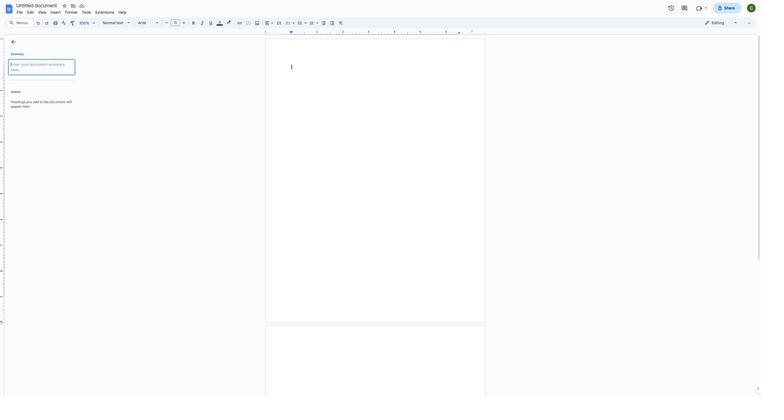 Task type: locate. For each thing, give the bounding box(es) containing it.
tools menu item
[[80, 9, 93, 16]]

will
[[67, 100, 72, 104]]

text
[[116, 20, 123, 25]]

format
[[65, 10, 78, 15]]

edit
[[27, 10, 34, 15]]

view menu item
[[36, 9, 49, 16]]

menu bar
[[15, 7, 129, 16]]

numbered list menu image
[[315, 19, 319, 21]]

normal
[[103, 20, 116, 25]]

checklist menu image
[[291, 19, 295, 21]]

menu bar containing file
[[15, 7, 129, 16]]

left margin image
[[266, 30, 293, 34]]

Zoom field
[[77, 19, 97, 27]]

view
[[38, 10, 46, 15]]

menu bar inside menu bar banner
[[15, 7, 129, 16]]

text color image
[[217, 19, 223, 26]]

extensions
[[95, 10, 114, 15]]

summary heading
[[11, 52, 24, 56]]

summary
[[11, 52, 24, 56]]

appear
[[11, 105, 22, 109]]

editing
[[712, 20, 724, 25]]

application
[[0, 0, 761, 397]]

outline
[[11, 90, 20, 94]]

you
[[27, 100, 32, 104]]

Menus field
[[7, 19, 34, 27]]

help menu item
[[116, 9, 129, 16]]

add
[[33, 100, 39, 104]]

Rename text field
[[15, 2, 60, 9]]

1
[[265, 30, 266, 34]]

application containing share
[[0, 0, 761, 397]]

bottom margin image
[[0, 296, 4, 323]]



Task type: describe. For each thing, give the bounding box(es) containing it.
to
[[40, 100, 43, 104]]

outline heading
[[4, 90, 77, 98]]

Star checkbox
[[61, 2, 68, 10]]

document
[[50, 100, 66, 104]]

headings
[[11, 100, 26, 104]]

share
[[725, 6, 735, 10]]

Font size text field
[[171, 20, 180, 26]]

insert
[[51, 10, 61, 15]]

insert menu item
[[49, 9, 63, 16]]

here.
[[23, 105, 30, 109]]

Zoom text field
[[78, 19, 91, 27]]

styles list. normal text selected. option
[[103, 19, 124, 27]]

file menu item
[[15, 9, 25, 16]]

edit menu item
[[25, 9, 36, 16]]

menu bar banner
[[0, 0, 761, 397]]

arial
[[138, 20, 146, 25]]

format menu item
[[63, 9, 80, 16]]

arial option
[[138, 19, 153, 27]]

insert image image
[[254, 19, 260, 27]]

mode and view toolbar
[[701, 17, 754, 28]]

Font size field
[[171, 20, 182, 26]]

Enter your document summary here text field
[[8, 59, 75, 75]]

document outline element
[[4, 35, 77, 397]]

top margin image
[[0, 39, 4, 66]]

tools
[[82, 10, 91, 15]]

headings you add to the document will appear here.
[[11, 100, 72, 109]]

extensions menu item
[[93, 9, 116, 16]]

line & paragraph spacing image
[[276, 19, 282, 27]]

right margin image
[[458, 30, 485, 34]]

normal text
[[103, 20, 123, 25]]

the
[[44, 100, 49, 104]]

editing button
[[701, 19, 742, 27]]

share button
[[713, 3, 742, 13]]

help
[[119, 10, 127, 15]]

main toolbar
[[33, 0, 345, 254]]

file
[[17, 10, 23, 15]]

highlight color image
[[226, 19, 232, 26]]



Task type: vqa. For each thing, say whether or not it's contained in the screenshot.
7th option from right
no



